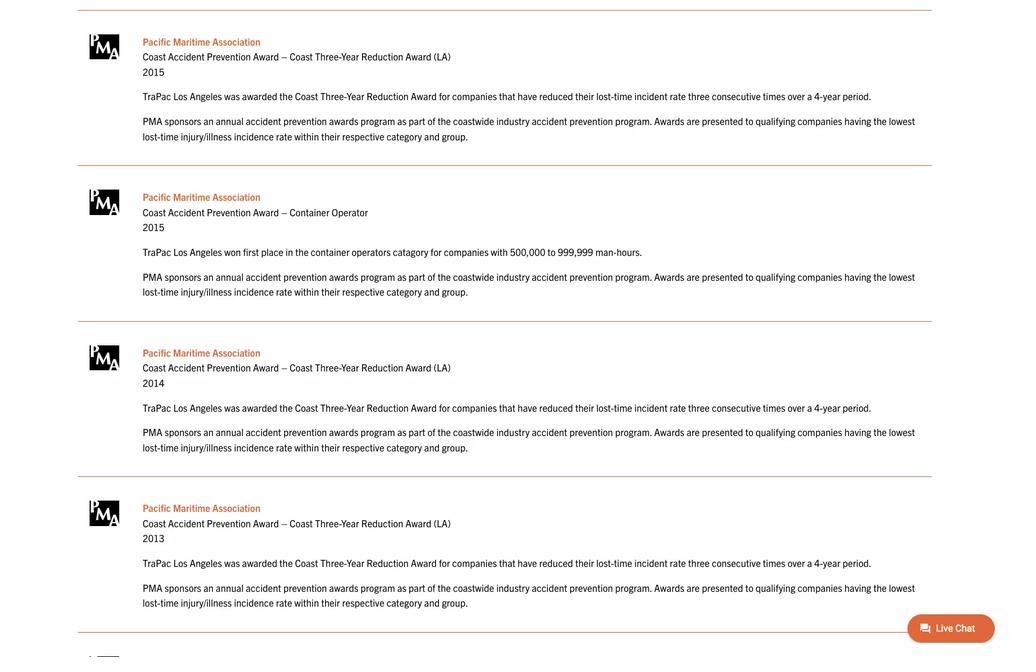 Task type: vqa. For each thing, say whether or not it's contained in the screenshot.
PACIFIC in Pacific Maritime Association Coast Accident Prevention Award – Coast Three-Year Reduction Award (LA) 2013
yes



Task type: describe. For each thing, give the bounding box(es) containing it.
accident for pacific maritime association coast accident prevention award – coast three-year reduction award (la) 2014
[[168, 362, 205, 374]]

for for pacific maritime association coast accident prevention award – coast three-year reduction award (la) 2013
[[439, 558, 450, 570]]

within for 2013
[[294, 597, 319, 609]]

injury/illness for 2013
[[181, 597, 232, 609]]

over for pacific maritime association coast accident prevention award – coast three-year reduction award (la) 2013
[[788, 558, 805, 570]]

program. for pacific maritime association coast accident prevention award – coast three-year reduction award (la) 2013
[[615, 582, 652, 594]]

that for pacific maritime association coast accident prevention award – coast three-year reduction award (la) 2013
[[499, 558, 515, 570]]

999,999
[[558, 246, 593, 258]]

incidence for 2013
[[234, 597, 274, 609]]

sponsors for pacific maritime association coast accident prevention award – coast three-year reduction award (la) 2015
[[165, 115, 201, 127]]

sponsors for pacific maritime association coast accident prevention award – coast three-year reduction award (la) 2014
[[165, 427, 201, 438]]

for for pacific maritime association coast accident prevention award – container operator 2015
[[431, 246, 442, 258]]

of for pacific maritime association coast accident prevention award – coast three-year reduction award (la) 2013
[[428, 582, 435, 594]]

container
[[311, 246, 350, 258]]

have for pacific maritime association coast accident prevention award – coast three-year reduction award (la) 2013
[[518, 558, 537, 570]]

pma for pacific maritime association coast accident prevention award – container operator 2015
[[143, 271, 162, 283]]

program. for pacific maritime association coast accident prevention award – coast three-year reduction award (la) 2014
[[615, 427, 652, 438]]

three- inside pacific maritime association coast accident prevention award – coast three-year reduction award (la) 2015
[[315, 51, 341, 62]]

and for pacific maritime association coast accident prevention award – coast three-year reduction award (la) 2015
[[424, 130, 440, 142]]

year inside pacific maritime association coast accident prevention award – coast three-year reduction award (la) 2013
[[341, 518, 359, 530]]

maritime for pacific maritime association coast accident prevention award – coast three-year reduction award (la) 2015
[[173, 35, 210, 47]]

as for pacific maritime association coast accident prevention award – coast three-year reduction award (la) 2014
[[397, 427, 406, 438]]

program for pacific maritime association coast accident prevention award – container operator 2015
[[361, 271, 395, 283]]

2014
[[143, 377, 164, 389]]

respective for pacific maritime association coast accident prevention award – coast three-year reduction award (la) 2014
[[342, 442, 384, 454]]

for for pacific maritime association coast accident prevention award – coast three-year reduction award (la) 2015
[[439, 90, 450, 102]]

have for pacific maritime association coast accident prevention award – coast three-year reduction award (la) 2015
[[518, 90, 537, 102]]

accident for pacific maritime association coast accident prevention award – container operator 2015
[[168, 206, 205, 218]]

– for pacific maritime association coast accident prevention award – coast three-year reduction award (la) 2015
[[281, 51, 287, 62]]

respective for pacific maritime association coast accident prevention award – coast three-year reduction award (la) 2015
[[342, 130, 384, 142]]

respective for pacific maritime association coast accident prevention award – coast three-year reduction award (la) 2013
[[342, 597, 384, 609]]

place
[[261, 246, 283, 258]]

trapac for pacific maritime association coast accident prevention award – coast three-year reduction award (la) 2015
[[143, 90, 171, 102]]

injury/illness for 2014
[[181, 442, 232, 454]]

qualifying for pacific maritime association coast accident prevention award – container operator 2015
[[756, 271, 795, 283]]

was for 2013
[[224, 558, 240, 570]]

awards for pacific maritime association coast accident prevention award – container operator 2015
[[329, 271, 358, 283]]

2 injury/illness from the top
[[181, 286, 232, 298]]

awards for pacific maritime association coast accident prevention award – coast three-year reduction award (la) 2014
[[654, 427, 684, 438]]

2 annual from the top
[[216, 271, 244, 283]]

of for pacific maritime association coast accident prevention award – coast three-year reduction award (la) 2015
[[428, 115, 435, 127]]

that for pacific maritime association coast accident prevention award – coast three-year reduction award (la) 2014
[[499, 402, 515, 414]]

awards for pacific maritime association coast accident prevention award – coast three-year reduction award (la) 2013
[[329, 582, 358, 594]]

qualifying for pacific maritime association coast accident prevention award – coast three-year reduction award (la) 2013
[[756, 582, 795, 594]]

pacific for pacific maritime association coast accident prevention award – coast three-year reduction award (la) 2015
[[143, 35, 171, 47]]

trapac los angeles was awarded the coast three-year reduction award for companies that have reduced their lost-time incident rate three consecutive times over a 4-year period. for pacific maritime association coast accident prevention award – coast three-year reduction award (la) 2015
[[143, 90, 871, 102]]

period. for pacific maritime association coast accident prevention award – coast three-year reduction award (la) 2015
[[843, 90, 871, 102]]

lowest for pacific maritime association coast accident prevention award – coast three-year reduction award (la) 2014
[[889, 427, 915, 438]]

injury/illness for 2015
[[181, 130, 232, 142]]

category for pacific maritime association coast accident prevention award – coast three-year reduction award (la) 2014
[[387, 442, 422, 454]]

to for pacific maritime association coast accident prevention award – coast three-year reduction award (la) 2014
[[745, 427, 753, 438]]

qualifying for pacific maritime association coast accident prevention award – coast three-year reduction award (la) 2014
[[756, 427, 795, 438]]

annual for 2013
[[216, 582, 244, 594]]

pma for pacific maritime association coast accident prevention award – coast three-year reduction award (la) 2013
[[143, 582, 162, 594]]

pacific maritime association coast accident prevention award – coast three-year reduction award (la) 2013
[[143, 503, 451, 545]]

having for pacific maritime association coast accident prevention award – coast three-year reduction award (la) 2013
[[844, 582, 871, 594]]

year for pacific maritime association coast accident prevention award – coast three-year reduction award (la) 2015
[[823, 90, 840, 102]]

pacific maritime association coast accident prevention award – container operator 2015
[[143, 191, 368, 233]]

and for pacific maritime association coast accident prevention award – coast three-year reduction award (la) 2014
[[424, 442, 440, 454]]

was for 2015
[[224, 90, 240, 102]]

maritime for pacific maritime association coast accident prevention award – container operator 2015
[[173, 191, 210, 203]]

group. for pacific maritime association coast accident prevention award – coast three-year reduction award (la) 2015
[[442, 130, 468, 142]]

pacific for pacific maritime association coast accident prevention award – coast three-year reduction award (la) 2013
[[143, 503, 171, 514]]

group. for pacific maritime association coast accident prevention award – coast three-year reduction award (la) 2014
[[442, 442, 468, 454]]

annual for 2014
[[216, 427, 244, 438]]

angeles for pacific maritime association coast accident prevention award – container operator 2015
[[190, 246, 222, 258]]

2013
[[143, 533, 164, 545]]

awarded for 2015
[[242, 90, 277, 102]]

500,000
[[510, 246, 545, 258]]

(la) for pacific maritime association coast accident prevention award – coast three-year reduction award (la) 2014
[[434, 362, 451, 374]]

reduced for pacific maritime association coast accident prevention award – coast three-year reduction award (la) 2014
[[539, 402, 573, 414]]

over for pacific maritime association coast accident prevention award – coast three-year reduction award (la) 2015
[[788, 90, 805, 102]]

group. for pacific maritime association coast accident prevention award – coast three-year reduction award (la) 2013
[[442, 597, 468, 609]]

pma sponsors an annual accident prevention awards program as part of the coastwide industry accident prevention program. awards are presented to qualifying companies having the lowest lost-time injury/illness incidence rate within their respective category and group. for pacific maritime association coast accident prevention award – container operator 2015
[[143, 271, 915, 298]]

period. for pacific maritime association coast accident prevention award – coast three-year reduction award (la) 2013
[[843, 558, 871, 570]]

catagory
[[393, 246, 428, 258]]

trapac los angeles won first place in the container operators catagory for companies with 500,000 to 999,999 man-hours.
[[143, 246, 642, 258]]

2 incidence from the top
[[234, 286, 274, 298]]

operator
[[332, 206, 368, 218]]

reduction inside pacific maritime association coast accident prevention award – coast three-year reduction award (la) 2014
[[361, 362, 403, 374]]

pma for pacific maritime association coast accident prevention award – coast three-year reduction award (la) 2015
[[143, 115, 162, 127]]

operators
[[352, 246, 391, 258]]

awards for pacific maritime association coast accident prevention award – coast three-year reduction award (la) 2015
[[654, 115, 684, 127]]

accident for pacific maritime association coast accident prevention award – coast three-year reduction award (la) 2013
[[168, 518, 205, 530]]

reduction inside pacific maritime association coast accident prevention award – coast three-year reduction award (la) 2013
[[361, 518, 403, 530]]

prevention for pacific maritime association coast accident prevention award – coast three-year reduction award (la) 2014
[[207, 362, 251, 374]]

sponsors for pacific maritime association coast accident prevention award – coast three-year reduction award (la) 2013
[[165, 582, 201, 594]]

coastwide for pacific maritime association coast accident prevention award – coast three-year reduction award (la) 2013
[[453, 582, 494, 594]]

three for pacific maritime association coast accident prevention award – coast three-year reduction award (la) 2014
[[688, 402, 710, 414]]

part for pacific maritime association coast accident prevention award – coast three-year reduction award (la) 2014
[[409, 427, 425, 438]]

los for pacific maritime association coast accident prevention award – coast three-year reduction award (la) 2015
[[173, 90, 187, 102]]

incident for pacific maritime association coast accident prevention award – coast three-year reduction award (la) 2015
[[634, 90, 668, 102]]

prevention for pacific maritime association coast accident prevention award – coast three-year reduction award (la) 2013
[[207, 518, 251, 530]]

lowest for pacific maritime association coast accident prevention award – coast three-year reduction award (la) 2013
[[889, 582, 915, 594]]

award inside pacific maritime association coast accident prevention award – container operator 2015
[[253, 206, 279, 218]]

having for pacific maritime association coast accident prevention award – coast three-year reduction award (la) 2015
[[844, 115, 871, 127]]

consecutive for pacific maritime association coast accident prevention award – coast three-year reduction award (la) 2015
[[712, 90, 761, 102]]

los for pacific maritime association coast accident prevention award – coast three-year reduction award (la) 2013
[[173, 558, 187, 570]]

pma for pacific maritime association coast accident prevention award – coast three-year reduction award (la) 2014
[[143, 427, 162, 438]]

year inside pacific maritime association coast accident prevention award – coast three-year reduction award (la) 2015
[[341, 51, 359, 62]]

2 within from the top
[[294, 286, 319, 298]]

association for pacific maritime association coast accident prevention award – coast three-year reduction award (la) 2013
[[212, 503, 260, 514]]

presented for pacific maritime association coast accident prevention award – coast three-year reduction award (la) 2015
[[702, 115, 743, 127]]

4- for pacific maritime association coast accident prevention award – coast three-year reduction award (la) 2013
[[814, 558, 823, 570]]

program for pacific maritime association coast accident prevention award – coast three-year reduction award (la) 2013
[[361, 582, 395, 594]]



Task type: locate. For each thing, give the bounding box(es) containing it.
having for pacific maritime association coast accident prevention award – container operator 2015
[[844, 271, 871, 283]]

year for pacific maritime association coast accident prevention award – coast three-year reduction award (la) 2013
[[823, 558, 840, 570]]

los
[[173, 90, 187, 102], [173, 246, 187, 258], [173, 402, 187, 414], [173, 558, 187, 570]]

to
[[745, 115, 753, 127], [548, 246, 556, 258], [745, 271, 753, 283], [745, 427, 753, 438], [745, 582, 753, 594]]

association for pacific maritime association coast accident prevention award – container operator 2015
[[212, 191, 260, 203]]

2 vertical spatial year
[[823, 558, 840, 570]]

coast
[[143, 51, 166, 62], [290, 51, 313, 62], [295, 90, 318, 102], [143, 206, 166, 218], [143, 362, 166, 374], [290, 362, 313, 374], [295, 402, 318, 414], [143, 518, 166, 530], [290, 518, 313, 530], [295, 558, 318, 570]]

2 2015 from the top
[[143, 221, 164, 233]]

an for pacific maritime association coast accident prevention award – coast three-year reduction award (la) 2015
[[203, 115, 214, 127]]

4 association from the top
[[212, 503, 260, 514]]

4 part from the top
[[409, 582, 425, 594]]

2 vertical spatial three
[[688, 558, 710, 570]]

2 group. from the top
[[442, 286, 468, 298]]

three
[[688, 90, 710, 102], [688, 402, 710, 414], [688, 558, 710, 570]]

trapac
[[143, 90, 171, 102], [143, 246, 171, 258], [143, 402, 171, 414], [143, 558, 171, 570]]

2 having from the top
[[844, 271, 871, 283]]

times
[[763, 90, 785, 102], [763, 402, 785, 414], [763, 558, 785, 570]]

2 a from the top
[[807, 402, 812, 414]]

program
[[361, 115, 395, 127], [361, 271, 395, 283], [361, 427, 395, 438], [361, 582, 395, 594]]

within
[[294, 130, 319, 142], [294, 286, 319, 298], [294, 442, 319, 454], [294, 597, 319, 609]]

three for pacific maritime association coast accident prevention award – coast three-year reduction award (la) 2015
[[688, 90, 710, 102]]

industry for pacific maritime association coast accident prevention award – container operator 2015
[[496, 271, 530, 283]]

of
[[428, 115, 435, 127], [428, 271, 435, 283], [428, 427, 435, 438], [428, 582, 435, 594]]

1 vertical spatial was
[[224, 402, 240, 414]]

injury/illness
[[181, 130, 232, 142], [181, 286, 232, 298], [181, 442, 232, 454], [181, 597, 232, 609]]

3 having from the top
[[844, 427, 871, 438]]

incident
[[634, 90, 668, 102], [634, 402, 668, 414], [634, 558, 668, 570]]

1 period. from the top
[[843, 90, 871, 102]]

trapac los angeles was awarded the coast three-year reduction award for companies that have reduced their lost-time incident rate three consecutive times over a 4-year period.
[[143, 90, 871, 102], [143, 402, 871, 414], [143, 558, 871, 570]]

0 vertical spatial have
[[518, 90, 537, 102]]

program.
[[615, 115, 652, 127], [615, 271, 652, 283], [615, 427, 652, 438], [615, 582, 652, 594]]

awards
[[654, 115, 684, 127], [654, 271, 684, 283], [654, 427, 684, 438], [654, 582, 684, 594]]

over
[[788, 90, 805, 102], [788, 402, 805, 414], [788, 558, 805, 570]]

3 angeles from the top
[[190, 402, 222, 414]]

1 angeles from the top
[[190, 90, 222, 102]]

2 and from the top
[[424, 286, 440, 298]]

to for pacific maritime association coast accident prevention award – coast three-year reduction award (la) 2013
[[745, 582, 753, 594]]

3 awards from the top
[[654, 427, 684, 438]]

1 vertical spatial trapac los angeles was awarded the coast three-year reduction award for companies that have reduced their lost-time incident rate three consecutive times over a 4-year period.
[[143, 402, 871, 414]]

4 pma from the top
[[143, 582, 162, 594]]

3 within from the top
[[294, 442, 319, 454]]

4 trapac from the top
[[143, 558, 171, 570]]

of for pacific maritime association coast accident prevention award – coast three-year reduction award (la) 2014
[[428, 427, 435, 438]]

1 vertical spatial 4-
[[814, 402, 823, 414]]

year
[[341, 51, 359, 62], [347, 90, 364, 102], [341, 362, 359, 374], [347, 402, 364, 414], [341, 518, 359, 530], [347, 558, 364, 570]]

(la)
[[434, 51, 451, 62], [434, 362, 451, 374], [434, 518, 451, 530]]

3 that from the top
[[499, 558, 515, 570]]

– inside pacific maritime association coast accident prevention award – coast three-year reduction award (la) 2015
[[281, 51, 287, 62]]

1 vertical spatial period.
[[843, 402, 871, 414]]

2015
[[143, 66, 164, 78], [143, 221, 164, 233]]

awarded down pacific maritime association coast accident prevention award – coast three-year reduction award (la) 2013 at the left of the page
[[242, 558, 277, 570]]

period.
[[843, 90, 871, 102], [843, 402, 871, 414], [843, 558, 871, 570]]

3 prevention from the top
[[207, 362, 251, 374]]

3 reduced from the top
[[539, 558, 573, 570]]

2 trapac los angeles was awarded the coast three-year reduction award for companies that have reduced their lost-time incident rate three consecutive times over a 4-year period. from the top
[[143, 402, 871, 414]]

4- for pacific maritime association coast accident prevention award – coast three-year reduction award (la) 2014
[[814, 402, 823, 414]]

as for pacific maritime association coast accident prevention award – coast three-year reduction award (la) 2013
[[397, 582, 406, 594]]

1 industry from the top
[[496, 115, 530, 127]]

2 trapac from the top
[[143, 246, 171, 258]]

0 vertical spatial awarded
[[242, 90, 277, 102]]

3 pacific from the top
[[143, 347, 171, 359]]

prevention
[[207, 51, 251, 62], [207, 206, 251, 218], [207, 362, 251, 374], [207, 518, 251, 530]]

3 a from the top
[[807, 558, 812, 570]]

3 as from the top
[[397, 427, 406, 438]]

1 2015 from the top
[[143, 66, 164, 78]]

–
[[281, 51, 287, 62], [281, 206, 287, 218], [281, 362, 287, 374], [281, 518, 287, 530]]

for for pacific maritime association coast accident prevention award – coast three-year reduction award (la) 2014
[[439, 402, 450, 414]]

pacific
[[143, 35, 171, 47], [143, 191, 171, 203], [143, 347, 171, 359], [143, 503, 171, 514]]

2 prevention from the top
[[207, 206, 251, 218]]

– inside pacific maritime association coast accident prevention award – container operator 2015
[[281, 206, 287, 218]]

1 vertical spatial awarded
[[242, 402, 277, 414]]

coastwide for pacific maritime association coast accident prevention award – container operator 2015
[[453, 271, 494, 283]]

– for pacific maritime association coast accident prevention award – container operator 2015
[[281, 206, 287, 218]]

coastwide for pacific maritime association coast accident prevention award – coast three-year reduction award (la) 2015
[[453, 115, 494, 127]]

presented for pacific maritime association coast accident prevention award – coast three-year reduction award (la) 2014
[[702, 427, 743, 438]]

4 group. from the top
[[442, 597, 468, 609]]

1 vertical spatial over
[[788, 402, 805, 414]]

pacific for pacific maritime association coast accident prevention award – container operator 2015
[[143, 191, 171, 203]]

reduction inside pacific maritime association coast accident prevention award – coast three-year reduction award (la) 2015
[[361, 51, 403, 62]]

2 vertical spatial (la)
[[434, 518, 451, 530]]

lowest for pacific maritime association coast accident prevention award – container operator 2015
[[889, 271, 915, 283]]

lowest for pacific maritime association coast accident prevention award – coast three-year reduction award (la) 2015
[[889, 115, 915, 127]]

container
[[290, 206, 329, 218]]

1 vertical spatial consecutive
[[712, 402, 761, 414]]

have
[[518, 90, 537, 102], [518, 402, 537, 414], [518, 558, 537, 570]]

1 accident from the top
[[168, 51, 205, 62]]

0 vertical spatial consecutive
[[712, 90, 761, 102]]

2 times from the top
[[763, 402, 785, 414]]

1 vertical spatial have
[[518, 402, 537, 414]]

association inside pacific maritime association coast accident prevention award – coast three-year reduction award (la) 2014
[[212, 347, 260, 359]]

0 vertical spatial over
[[788, 90, 805, 102]]

2 angeles from the top
[[190, 246, 222, 258]]

industry for pacific maritime association coast accident prevention award – coast three-year reduction award (la) 2014
[[496, 427, 530, 438]]

0 vertical spatial that
[[499, 90, 515, 102]]

1 pma from the top
[[143, 115, 162, 127]]

2 vertical spatial was
[[224, 558, 240, 570]]

1 vertical spatial 2015
[[143, 221, 164, 233]]

2 vertical spatial trapac los angeles was awarded the coast three-year reduction award for companies that have reduced their lost-time incident rate three consecutive times over a 4-year period.
[[143, 558, 871, 570]]

los for pacific maritime association coast accident prevention award – coast three-year reduction award (la) 2014
[[173, 402, 187, 414]]

1 awarded from the top
[[242, 90, 277, 102]]

program for pacific maritime association coast accident prevention award – coast three-year reduction award (la) 2014
[[361, 427, 395, 438]]

2 consecutive from the top
[[712, 402, 761, 414]]

was
[[224, 90, 240, 102], [224, 402, 240, 414], [224, 558, 240, 570]]

man-
[[595, 246, 617, 258]]

1 incident from the top
[[634, 90, 668, 102]]

2 vertical spatial incident
[[634, 558, 668, 570]]

lowest
[[889, 115, 915, 127], [889, 271, 915, 283], [889, 427, 915, 438], [889, 582, 915, 594]]

sponsors
[[165, 115, 201, 127], [165, 271, 201, 283], [165, 427, 201, 438], [165, 582, 201, 594]]

3 times from the top
[[763, 558, 785, 570]]

3 respective from the top
[[342, 442, 384, 454]]

pma
[[143, 115, 162, 127], [143, 271, 162, 283], [143, 427, 162, 438], [143, 582, 162, 594]]

3 annual from the top
[[216, 427, 244, 438]]

1 prevention from the top
[[207, 51, 251, 62]]

angeles
[[190, 90, 222, 102], [190, 246, 222, 258], [190, 402, 222, 414], [190, 558, 222, 570]]

awards
[[329, 115, 358, 127], [329, 271, 358, 283], [329, 427, 358, 438], [329, 582, 358, 594]]

2015 inside pacific maritime association coast accident prevention award – coast three-year reduction award (la) 2015
[[143, 66, 164, 78]]

4 program from the top
[[361, 582, 395, 594]]

category
[[387, 130, 422, 142], [387, 286, 422, 298], [387, 442, 422, 454], [387, 597, 422, 609]]

reduced
[[539, 90, 573, 102], [539, 402, 573, 414], [539, 558, 573, 570]]

having
[[844, 115, 871, 127], [844, 271, 871, 283], [844, 427, 871, 438], [844, 582, 871, 594]]

as for pacific maritime association coast accident prevention award – coast three-year reduction award (la) 2015
[[397, 115, 406, 127]]

companies
[[452, 90, 497, 102], [798, 115, 842, 127], [444, 246, 489, 258], [798, 271, 842, 283], [452, 402, 497, 414], [798, 427, 842, 438], [452, 558, 497, 570], [798, 582, 842, 594]]

2 presented from the top
[[702, 271, 743, 283]]

los for pacific maritime association coast accident prevention award – container operator 2015
[[173, 246, 187, 258]]

4 category from the top
[[387, 597, 422, 609]]

1 within from the top
[[294, 130, 319, 142]]

incidence
[[234, 130, 274, 142], [234, 286, 274, 298], [234, 442, 274, 454], [234, 597, 274, 609]]

(la) inside pacific maritime association coast accident prevention award – coast three-year reduction award (la) 2013
[[434, 518, 451, 530]]

presented
[[702, 115, 743, 127], [702, 271, 743, 283], [702, 427, 743, 438], [702, 582, 743, 594]]

0 vertical spatial a
[[807, 90, 812, 102]]

3 trapac from the top
[[143, 402, 171, 414]]

0 vertical spatial incident
[[634, 90, 668, 102]]

0 vertical spatial times
[[763, 90, 785, 102]]

1 vertical spatial incident
[[634, 402, 668, 414]]

4 coastwide from the top
[[453, 582, 494, 594]]

program for pacific maritime association coast accident prevention award – coast three-year reduction award (la) 2015
[[361, 115, 395, 127]]

and
[[424, 130, 440, 142], [424, 286, 440, 298], [424, 442, 440, 454], [424, 597, 440, 609]]

for
[[439, 90, 450, 102], [431, 246, 442, 258], [439, 402, 450, 414], [439, 558, 450, 570]]

an
[[203, 115, 214, 127], [203, 271, 214, 283], [203, 427, 214, 438], [203, 582, 214, 594]]

1 los from the top
[[173, 90, 187, 102]]

trapac los angeles was awarded the coast three-year reduction award for companies that have reduced their lost-time incident rate three consecutive times over a 4-year period. for pacific maritime association coast accident prevention award – coast three-year reduction award (la) 2014
[[143, 402, 871, 414]]

2 awarded from the top
[[242, 402, 277, 414]]

1 was from the top
[[224, 90, 240, 102]]

coastwide for pacific maritime association coast accident prevention award – coast three-year reduction award (la) 2014
[[453, 427, 494, 438]]

2 vertical spatial that
[[499, 558, 515, 570]]

3 period. from the top
[[843, 558, 871, 570]]

awards for pacific maritime association coast accident prevention award – coast three-year reduction award (la) 2015
[[329, 115, 358, 127]]

2 vertical spatial a
[[807, 558, 812, 570]]

are for pacific maritime association coast accident prevention award – coast three-year reduction award (la) 2015
[[687, 115, 700, 127]]

1 vertical spatial year
[[823, 402, 840, 414]]

part
[[409, 115, 425, 127], [409, 271, 425, 283], [409, 427, 425, 438], [409, 582, 425, 594]]

2 vertical spatial period.
[[843, 558, 871, 570]]

program. for pacific maritime association coast accident prevention award – coast three-year reduction award (la) 2015
[[615, 115, 652, 127]]

awards for pacific maritime association coast accident prevention award – coast three-year reduction award (la) 2014
[[329, 427, 358, 438]]

– inside pacific maritime association coast accident prevention award – coast three-year reduction award (la) 2013
[[281, 518, 287, 530]]

pma sponsors an annual accident prevention awards program as part of the coastwide industry accident prevention program. awards are presented to qualifying companies having the lowest lost-time injury/illness incidence rate within their respective category and group. for pacific maritime association coast accident prevention award – coast three-year reduction award (la) 2015
[[143, 115, 915, 142]]

pacific inside pacific maritime association coast accident prevention award – coast three-year reduction award (la) 2015
[[143, 35, 171, 47]]

prevention
[[283, 115, 327, 127], [569, 115, 613, 127], [283, 271, 327, 283], [569, 271, 613, 283], [283, 427, 327, 438], [569, 427, 613, 438], [283, 582, 327, 594], [569, 582, 613, 594]]

3 (la) from the top
[[434, 518, 451, 530]]

having for pacific maritime association coast accident prevention award – coast three-year reduction award (la) 2014
[[844, 427, 871, 438]]

3 of from the top
[[428, 427, 435, 438]]

accident inside pacific maritime association coast accident prevention award – container operator 2015
[[168, 206, 205, 218]]

three- inside pacific maritime association coast accident prevention award – coast three-year reduction award (la) 2013
[[315, 518, 341, 530]]

– inside pacific maritime association coast accident prevention award – coast three-year reduction award (la) 2014
[[281, 362, 287, 374]]

trapac for pacific maritime association coast accident prevention award – coast three-year reduction award (la) 2014
[[143, 402, 171, 414]]

annual for 2015
[[216, 115, 244, 127]]

0 vertical spatial (la)
[[434, 51, 451, 62]]

have for pacific maritime association coast accident prevention award – coast three-year reduction award (la) 2014
[[518, 402, 537, 414]]

3 association from the top
[[212, 347, 260, 359]]

3 program from the top
[[361, 427, 395, 438]]

0 vertical spatial period.
[[843, 90, 871, 102]]

are for pacific maritime association coast accident prevention award – container operator 2015
[[687, 271, 700, 283]]

a for pacific maritime association coast accident prevention award – coast three-year reduction award (la) 2015
[[807, 90, 812, 102]]

trapac los angeles was awarded the coast three-year reduction award for companies that have reduced their lost-time incident rate three consecutive times over a 4-year period. for pacific maritime association coast accident prevention award – coast three-year reduction award (la) 2013
[[143, 558, 871, 570]]

3 over from the top
[[788, 558, 805, 570]]

three-
[[315, 51, 341, 62], [320, 90, 347, 102], [315, 362, 341, 374], [320, 402, 347, 414], [315, 518, 341, 530], [320, 558, 347, 570]]

4 sponsors from the top
[[165, 582, 201, 594]]

prevention inside pacific maritime association coast accident prevention award – container operator 2015
[[207, 206, 251, 218]]

1 vertical spatial that
[[499, 402, 515, 414]]

association inside pacific maritime association coast accident prevention award – coast three-year reduction award (la) 2015
[[212, 35, 260, 47]]

3 los from the top
[[173, 402, 187, 414]]

0 vertical spatial was
[[224, 90, 240, 102]]

1 vertical spatial times
[[763, 402, 785, 414]]

industry
[[496, 115, 530, 127], [496, 271, 530, 283], [496, 427, 530, 438], [496, 582, 530, 594]]

3 are from the top
[[687, 427, 700, 438]]

respective
[[342, 130, 384, 142], [342, 286, 384, 298], [342, 442, 384, 454], [342, 597, 384, 609]]

3 4- from the top
[[814, 558, 823, 570]]

4 los from the top
[[173, 558, 187, 570]]

association inside pacific maritime association coast accident prevention award – container operator 2015
[[212, 191, 260, 203]]

association for pacific maritime association coast accident prevention award – coast three-year reduction award (la) 2014
[[212, 347, 260, 359]]

pma sponsors an annual accident prevention awards program as part of the coastwide industry accident prevention program. awards are presented to qualifying companies having the lowest lost-time injury/illness incidence rate within their respective category and group. for pacific maritime association coast accident prevention award – coast three-year reduction award (la) 2013
[[143, 582, 915, 609]]

maritime for pacific maritime association coast accident prevention award – coast three-year reduction award (la) 2013
[[173, 503, 210, 514]]

year
[[823, 90, 840, 102], [823, 402, 840, 414], [823, 558, 840, 570]]

1 pacific from the top
[[143, 35, 171, 47]]

(la) inside pacific maritime association coast accident prevention award – coast three-year reduction award (la) 2014
[[434, 362, 451, 374]]

coastwide
[[453, 115, 494, 127], [453, 271, 494, 283], [453, 427, 494, 438], [453, 582, 494, 594]]

consecutive for pacific maritime association coast accident prevention award – coast three-year reduction award (la) 2014
[[712, 402, 761, 414]]

4 program. from the top
[[615, 582, 652, 594]]

2 coastwide from the top
[[453, 271, 494, 283]]

trapac for pacific maritime association coast accident prevention award – container operator 2015
[[143, 246, 171, 258]]

hours.
[[617, 246, 642, 258]]

in
[[286, 246, 293, 258]]

awarded for 2013
[[242, 558, 277, 570]]

pacific inside pacific maritime association coast accident prevention award – coast three-year reduction award (la) 2013
[[143, 503, 171, 514]]

1 have from the top
[[518, 90, 537, 102]]

with
[[491, 246, 508, 258]]

2 los from the top
[[173, 246, 187, 258]]

are
[[687, 115, 700, 127], [687, 271, 700, 283], [687, 427, 700, 438], [687, 582, 700, 594]]

1 – from the top
[[281, 51, 287, 62]]

2 incident from the top
[[634, 402, 668, 414]]

consecutive
[[712, 90, 761, 102], [712, 402, 761, 414], [712, 558, 761, 570]]

first
[[243, 246, 259, 258]]

lost-
[[596, 90, 614, 102], [143, 130, 160, 142], [143, 286, 160, 298], [596, 402, 614, 414], [143, 442, 160, 454], [596, 558, 614, 570], [143, 597, 160, 609]]

industry for pacific maritime association coast accident prevention award – coast three-year reduction award (la) 2013
[[496, 582, 530, 594]]

2 vertical spatial times
[[763, 558, 785, 570]]

are for pacific maritime association coast accident prevention award – coast three-year reduction award (la) 2013
[[687, 582, 700, 594]]

4-
[[814, 90, 823, 102], [814, 402, 823, 414], [814, 558, 823, 570]]

times for pacific maritime association coast accident prevention award – coast three-year reduction award (la) 2014
[[763, 402, 785, 414]]

year for pacific maritime association coast accident prevention award – coast three-year reduction award (la) 2014
[[823, 402, 840, 414]]

3 awarded from the top
[[242, 558, 277, 570]]

as for pacific maritime association coast accident prevention award – container operator 2015
[[397, 271, 406, 283]]

2 reduced from the top
[[539, 402, 573, 414]]

time
[[614, 90, 632, 102], [160, 130, 179, 142], [160, 286, 179, 298], [614, 402, 632, 414], [160, 442, 179, 454], [614, 558, 632, 570], [160, 597, 179, 609]]

4 pacific from the top
[[143, 503, 171, 514]]

3 lowest from the top
[[889, 427, 915, 438]]

maritime inside pacific maritime association coast accident prevention award – coast three-year reduction award (la) 2013
[[173, 503, 210, 514]]

pacific inside pacific maritime association coast accident prevention award – container operator 2015
[[143, 191, 171, 203]]

1 vertical spatial (la)
[[434, 362, 451, 374]]

3 year from the top
[[823, 558, 840, 570]]

association
[[212, 35, 260, 47], [212, 191, 260, 203], [212, 347, 260, 359], [212, 503, 260, 514]]

2 vertical spatial have
[[518, 558, 537, 570]]

3 and from the top
[[424, 442, 440, 454]]

2 have from the top
[[518, 402, 537, 414]]

prevention inside pacific maritime association coast accident prevention award – coast three-year reduction award (la) 2015
[[207, 51, 251, 62]]

annual
[[216, 115, 244, 127], [216, 271, 244, 283], [216, 427, 244, 438], [216, 582, 244, 594]]

presented for pacific maritime association coast accident prevention award – container operator 2015
[[702, 271, 743, 283]]

accident
[[168, 51, 205, 62], [168, 206, 205, 218], [168, 362, 205, 374], [168, 518, 205, 530]]

as
[[397, 115, 406, 127], [397, 271, 406, 283], [397, 427, 406, 438], [397, 582, 406, 594]]

maritime inside pacific maritime association coast accident prevention award – coast three-year reduction award (la) 2015
[[173, 35, 210, 47]]

that
[[499, 90, 515, 102], [499, 402, 515, 414], [499, 558, 515, 570]]

(la) inside pacific maritime association coast accident prevention award – coast three-year reduction award (la) 2015
[[434, 51, 451, 62]]

2 of from the top
[[428, 271, 435, 283]]

times for pacific maritime association coast accident prevention award – coast three-year reduction award (la) 2015
[[763, 90, 785, 102]]

4 are from the top
[[687, 582, 700, 594]]

1 year from the top
[[823, 90, 840, 102]]

1 vertical spatial a
[[807, 402, 812, 414]]

1 maritime from the top
[[173, 35, 210, 47]]

2 vertical spatial reduced
[[539, 558, 573, 570]]

group. for pacific maritime association coast accident prevention award – container operator 2015
[[442, 286, 468, 298]]

2 – from the top
[[281, 206, 287, 218]]

awarded for 2014
[[242, 402, 277, 414]]

coast inside pacific maritime association coast accident prevention award – container operator 2015
[[143, 206, 166, 218]]

2 vertical spatial over
[[788, 558, 805, 570]]

2 awards from the top
[[654, 271, 684, 283]]

awarded down pacific maritime association coast accident prevention award – coast three-year reduction award (la) 2014
[[242, 402, 277, 414]]

2 as from the top
[[397, 271, 406, 283]]

2015 inside pacific maritime association coast accident prevention award – container operator 2015
[[143, 221, 164, 233]]

pacific maritime association coast accident prevention award – coast three-year reduction award (la) 2014
[[143, 347, 451, 389]]

part for pacific maritime association coast accident prevention award – coast three-year reduction award (la) 2013
[[409, 582, 425, 594]]

1 and from the top
[[424, 130, 440, 142]]

part for pacific maritime association coast accident prevention award – coast three-year reduction award (la) 2015
[[409, 115, 425, 127]]

0 vertical spatial 4-
[[814, 90, 823, 102]]

reduced for pacific maritime association coast accident prevention award – coast three-year reduction award (la) 2015
[[539, 90, 573, 102]]

and for pacific maritime association coast accident prevention award – coast three-year reduction award (la) 2013
[[424, 597, 440, 609]]

accident inside pacific maritime association coast accident prevention award – coast three-year reduction award (la) 2013
[[168, 518, 205, 530]]

maritime
[[173, 35, 210, 47], [173, 191, 210, 203], [173, 347, 210, 359], [173, 503, 210, 514]]

awarded down pacific maritime association coast accident prevention award – coast three-year reduction award (la) 2015
[[242, 90, 277, 102]]

1 coastwide from the top
[[453, 115, 494, 127]]

0 vertical spatial three
[[688, 90, 710, 102]]

2 category from the top
[[387, 286, 422, 298]]

accident inside pacific maritime association coast accident prevention award – coast three-year reduction award (la) 2014
[[168, 362, 205, 374]]

4 and from the top
[[424, 597, 440, 609]]

three- inside pacific maritime association coast accident prevention award – coast three-year reduction award (la) 2014
[[315, 362, 341, 374]]

maritime inside pacific maritime association coast accident prevention award – container operator 2015
[[173, 191, 210, 203]]

presented for pacific maritime association coast accident prevention award – coast three-year reduction award (la) 2013
[[702, 582, 743, 594]]

within for 2014
[[294, 442, 319, 454]]

maritime for pacific maritime association coast accident prevention award – coast three-year reduction award (la) 2014
[[173, 347, 210, 359]]

0 vertical spatial 2015
[[143, 66, 164, 78]]

3 an from the top
[[203, 427, 214, 438]]

maritime inside pacific maritime association coast accident prevention award – coast three-year reduction award (la) 2014
[[173, 347, 210, 359]]

2 was from the top
[[224, 402, 240, 414]]

2 vertical spatial awarded
[[242, 558, 277, 570]]

to for pacific maritime association coast accident prevention award – coast three-year reduction award (la) 2015
[[745, 115, 753, 127]]

reduction
[[361, 51, 403, 62], [367, 90, 409, 102], [361, 362, 403, 374], [367, 402, 409, 414], [361, 518, 403, 530], [367, 558, 409, 570]]

4 maritime from the top
[[173, 503, 210, 514]]

industry for pacific maritime association coast accident prevention award – coast three-year reduction award (la) 2015
[[496, 115, 530, 127]]

prevention inside pacific maritime association coast accident prevention award – coast three-year reduction award (la) 2013
[[207, 518, 251, 530]]

1 vertical spatial reduced
[[539, 402, 573, 414]]

group.
[[442, 130, 468, 142], [442, 286, 468, 298], [442, 442, 468, 454], [442, 597, 468, 609]]

4 injury/illness from the top
[[181, 597, 232, 609]]

reduced for pacific maritime association coast accident prevention award – coast three-year reduction award (la) 2013
[[539, 558, 573, 570]]

the
[[279, 90, 293, 102], [438, 115, 451, 127], [873, 115, 887, 127], [295, 246, 309, 258], [438, 271, 451, 283], [873, 271, 887, 283], [279, 402, 293, 414], [438, 427, 451, 438], [873, 427, 887, 438], [279, 558, 293, 570], [438, 582, 451, 594], [873, 582, 887, 594]]

2 period. from the top
[[843, 402, 871, 414]]

pma sponsors an annual accident prevention awards program as part of the coastwide industry accident prevention program. awards are presented to qualifying companies having the lowest lost-time injury/illness incidence rate within their respective category and group.
[[143, 115, 915, 142], [143, 271, 915, 298], [143, 427, 915, 454], [143, 582, 915, 609]]

association inside pacific maritime association coast accident prevention award – coast three-year reduction award (la) 2013
[[212, 503, 260, 514]]

prevention inside pacific maritime association coast accident prevention award – coast three-year reduction award (la) 2014
[[207, 362, 251, 374]]

2 an from the top
[[203, 271, 214, 283]]

program. for pacific maritime association coast accident prevention award – container operator 2015
[[615, 271, 652, 283]]

rate
[[670, 90, 686, 102], [276, 130, 292, 142], [276, 286, 292, 298], [670, 402, 686, 414], [276, 442, 292, 454], [670, 558, 686, 570], [276, 597, 292, 609]]

2 vertical spatial 4-
[[814, 558, 823, 570]]

pacific inside pacific maritime association coast accident prevention award – coast three-year reduction award (la) 2014
[[143, 347, 171, 359]]

3 qualifying from the top
[[756, 427, 795, 438]]

2 part from the top
[[409, 271, 425, 283]]

incident for pacific maritime association coast accident prevention award – coast three-year reduction award (la) 2014
[[634, 402, 668, 414]]

awarded
[[242, 90, 277, 102], [242, 402, 277, 414], [242, 558, 277, 570]]

incidence for 2015
[[234, 130, 274, 142]]

accident inside pacific maritime association coast accident prevention award – coast three-year reduction award (la) 2015
[[168, 51, 205, 62]]

angeles for pacific maritime association coast accident prevention award – coast three-year reduction award (la) 2014
[[190, 402, 222, 414]]

2 (la) from the top
[[434, 362, 451, 374]]

4- for pacific maritime association coast accident prevention award – coast three-year reduction award (la) 2015
[[814, 90, 823, 102]]

2 qualifying from the top
[[756, 271, 795, 283]]

1 of from the top
[[428, 115, 435, 127]]

qualifying for pacific maritime association coast accident prevention award – coast three-year reduction award (la) 2015
[[756, 115, 795, 127]]

3 pma from the top
[[143, 427, 162, 438]]

their
[[575, 90, 594, 102], [321, 130, 340, 142], [321, 286, 340, 298], [575, 402, 594, 414], [321, 442, 340, 454], [575, 558, 594, 570], [321, 597, 340, 609]]

1 program. from the top
[[615, 115, 652, 127]]

3 coastwide from the top
[[453, 427, 494, 438]]

qualifying
[[756, 115, 795, 127], [756, 271, 795, 283], [756, 427, 795, 438], [756, 582, 795, 594]]

won
[[224, 246, 241, 258]]

award
[[253, 51, 279, 62], [406, 51, 431, 62], [411, 90, 437, 102], [253, 206, 279, 218], [253, 362, 279, 374], [406, 362, 431, 374], [411, 402, 437, 414], [253, 518, 279, 530], [406, 518, 431, 530], [411, 558, 437, 570]]

accident
[[246, 115, 281, 127], [532, 115, 567, 127], [246, 271, 281, 283], [532, 271, 567, 283], [246, 427, 281, 438], [532, 427, 567, 438], [246, 582, 281, 594], [532, 582, 567, 594]]

pma sponsors an annual accident prevention awards program as part of the coastwide industry accident prevention program. awards are presented to qualifying companies having the lowest lost-time injury/illness incidence rate within their respective category and group. for pacific maritime association coast accident prevention award – coast three-year reduction award (la) 2014
[[143, 427, 915, 454]]

pacific maritime association coast accident prevention award – coast three-year reduction award (la) 2015
[[143, 35, 451, 78]]

times for pacific maritime association coast accident prevention award – coast three-year reduction award (la) 2013
[[763, 558, 785, 570]]

a
[[807, 90, 812, 102], [807, 402, 812, 414], [807, 558, 812, 570]]

3 part from the top
[[409, 427, 425, 438]]

0 vertical spatial trapac los angeles was awarded the coast three-year reduction award for companies that have reduced their lost-time incident rate three consecutive times over a 4-year period.
[[143, 90, 871, 102]]

3 accident from the top
[[168, 362, 205, 374]]

1 vertical spatial three
[[688, 402, 710, 414]]

0 vertical spatial reduced
[[539, 90, 573, 102]]

2 vertical spatial consecutive
[[712, 558, 761, 570]]

year inside pacific maritime association coast accident prevention award – coast three-year reduction award (la) 2014
[[341, 362, 359, 374]]

0 vertical spatial year
[[823, 90, 840, 102]]



